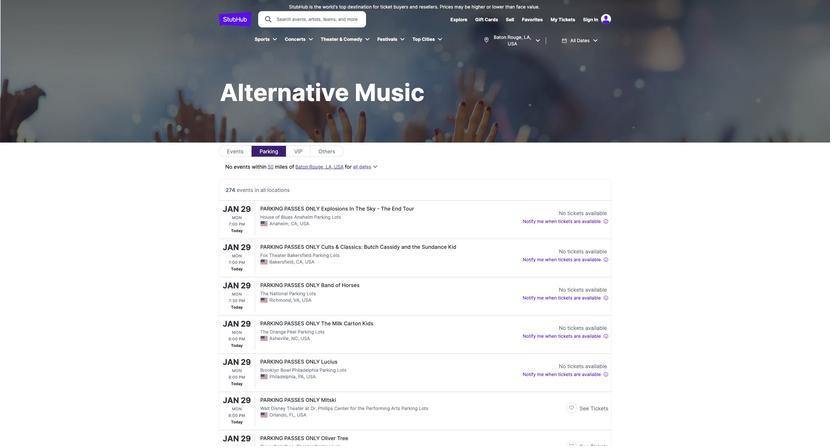 Task type: describe. For each thing, give the bounding box(es) containing it.
kids
[[363, 320, 374, 327]]

usa for parking passes only band of horses
[[302, 298, 312, 303]]

usa inside the no events within 50 miles of baton rouge, la, usa
[[334, 164, 344, 170]]

la, inside the no events within 50 miles of baton rouge, la, usa
[[326, 164, 333, 170]]

pa,
[[298, 374, 305, 380]]

notify me when tickets are available for sky
[[523, 219, 601, 224]]

no events within 50 miles of baton rouge, la, usa
[[225, 164, 344, 170]]

than
[[506, 4, 515, 9]]

parking for parking passes only explosions in the sky - the end tour
[[260, 206, 283, 212]]

brooklyn bowl philadelphia parking lots
[[260, 368, 347, 373]]

destination
[[348, 4, 372, 9]]

parking passes only lucius
[[260, 359, 338, 365]]

mitski
[[321, 397, 336, 404]]

passes for explosions
[[285, 206, 304, 212]]

29 for parking passes only cults & classics: butch cassidy and the sundance kid
[[241, 243, 251, 252]]

notify me when tickets are available for butch
[[523, 257, 601, 263]]

orlando,
[[270, 412, 288, 418]]

carton
[[344, 320, 361, 327]]

lots down the cults
[[330, 253, 340, 258]]

in
[[255, 187, 259, 193]]

pm for parking passes only explosions in the sky - the end tour
[[239, 222, 245, 227]]

0 vertical spatial and
[[410, 4, 418, 9]]

0 vertical spatial &
[[340, 36, 343, 42]]

1 vertical spatial baton rouge, la, usa button
[[296, 164, 344, 170]]

events for in
[[237, 187, 253, 193]]

jan for parking passes only band of horses
[[223, 281, 239, 291]]

ticket
[[381, 4, 393, 9]]

events for within
[[234, 164, 250, 170]]

notify me when tickets are available button for butch
[[523, 256, 609, 264]]

7 29 from the top
[[241, 434, 251, 444]]

philadelphia, pa, usa
[[270, 374, 316, 380]]

usa for parking passes only the milk carton kids
[[301, 336, 310, 341]]

5 me from the top
[[537, 372, 544, 377]]

parking for parking passes only oliver tree
[[260, 435, 283, 442]]

sky
[[367, 206, 376, 212]]

me for sky
[[537, 219, 544, 224]]

may
[[455, 4, 464, 9]]

5 when from the top
[[545, 372, 557, 377]]

me for kids
[[537, 334, 544, 339]]

others
[[319, 148, 335, 155]]

1 vertical spatial theater
[[269, 253, 286, 258]]

asheville,
[[270, 336, 290, 341]]

orlando, fl, usa
[[270, 412, 307, 418]]

2 vertical spatial of
[[336, 282, 341, 289]]

baton inside baton rouge, la, usa
[[494, 34, 507, 40]]

anaheim,
[[270, 221, 290, 227]]

favorites link
[[522, 17, 543, 22]]

jan 29 mon 8:00 pm today for parking passes only mitski
[[223, 396, 251, 425]]

stubhub image
[[219, 11, 252, 27]]

the left orange
[[260, 329, 269, 335]]

theater & comedy link
[[318, 32, 365, 46]]

kid
[[448, 244, 457, 250]]

performing
[[366, 406, 390, 411]]

dates
[[359, 164, 371, 170]]

parking down explosions
[[314, 214, 331, 220]]

passes for mitski
[[285, 397, 304, 404]]

3 are from the top
[[574, 295, 581, 301]]

sundance
[[422, 244, 447, 250]]

music
[[355, 78, 425, 107]]

cities
[[422, 36, 435, 42]]

sell
[[506, 17, 514, 22]]

resellers.
[[419, 4, 439, 9]]

only for the
[[306, 320, 320, 327]]

3 notify me when tickets are available from the top
[[523, 295, 601, 301]]

tooltip image for parking passes only cults & classics: butch cassidy and the sundance kid
[[603, 257, 609, 263]]

sell link
[[506, 17, 514, 22]]

jan for parking passes only cults & classics: butch cassidy and the sundance kid
[[223, 243, 239, 252]]

cults
[[321, 244, 334, 250]]

locations
[[267, 187, 290, 193]]

1 vertical spatial all
[[261, 187, 266, 193]]

passes for lucius
[[285, 359, 304, 365]]

all inside for all dates
[[353, 164, 358, 170]]

2 horizontal spatial the
[[412, 244, 421, 250]]

top
[[339, 4, 347, 9]]

only for lucius
[[306, 359, 320, 365]]

anaheim
[[294, 214, 313, 220]]

see
[[580, 406, 589, 412]]

house
[[260, 214, 274, 220]]

dates
[[577, 38, 590, 43]]

bakersfield
[[288, 253, 312, 258]]

concerts
[[285, 36, 306, 42]]

my tickets link
[[551, 17, 576, 22]]

passes for oliver
[[285, 435, 304, 442]]

us national flag image for parking passes only lucius
[[260, 375, 268, 380]]

1 vertical spatial in
[[350, 206, 354, 212]]

mon for parking passes only cults & classics: butch cassidy and the sundance kid
[[232, 254, 242, 259]]

events button
[[219, 146, 252, 157]]

stubhub
[[289, 4, 308, 9]]

mon for parking passes only mitski
[[232, 407, 242, 412]]

passes for band
[[285, 282, 304, 289]]

pm for parking passes only lucius
[[239, 375, 245, 380]]

7:00 for parking passes only cults & classics: butch cassidy and the sundance kid
[[229, 260, 238, 265]]

pm for parking passes only band of horses
[[239, 299, 245, 303]]

jan 29 mon 7:30 pm today
[[223, 281, 251, 310]]

no tickets available for sky
[[559, 210, 607, 217]]

house of blues anaheim parking lots
[[260, 214, 341, 220]]

see tickets
[[580, 406, 609, 412]]

alternative music
[[220, 78, 425, 107]]

prices
[[440, 4, 453, 9]]

1 vertical spatial for
[[345, 164, 352, 170]]

butch
[[364, 244, 379, 250]]

milk
[[332, 320, 343, 327]]

lots down parking passes only band of horses
[[307, 291, 316, 297]]

mon for parking passes only band of horses
[[232, 292, 242, 297]]

parking for parking passes only the milk carton kids
[[260, 320, 283, 327]]

lucius
[[321, 359, 338, 365]]

lots down parking passes only explosions in the sky - the end tour
[[332, 214, 341, 220]]

parking for parking passes only lucius
[[260, 359, 283, 365]]

others button
[[310, 146, 344, 157]]

50 button
[[267, 162, 275, 172]]

only for cults
[[306, 244, 320, 250]]

usa for parking passes only cults & classics: butch cassidy and the sundance kid
[[305, 259, 315, 265]]

jan for parking passes only explosions in the sky - the end tour
[[223, 205, 239, 214]]

dr.
[[311, 406, 317, 411]]

today for parking passes only cults & classics: butch cassidy and the sundance kid
[[231, 267, 243, 272]]

parking passes only mitski
[[260, 397, 336, 404]]

3 no tickets available from the top
[[559, 287, 607, 293]]

parking down lucius
[[320, 368, 336, 373]]

vip
[[294, 148, 303, 155]]

baton inside the no events within 50 miles of baton rouge, la, usa
[[296, 164, 308, 170]]

arts
[[391, 406, 400, 411]]

3 me from the top
[[537, 295, 544, 301]]

when for sky
[[545, 219, 557, 224]]

7 jan from the top
[[223, 434, 239, 444]]

lots down the parking passes only the milk carton kids on the left bottom of the page
[[315, 329, 325, 335]]

nc,
[[291, 336, 299, 341]]

bakersfield, ca, usa
[[270, 259, 315, 265]]

classics:
[[340, 244, 363, 250]]

5 are from the top
[[574, 372, 581, 377]]

peel
[[287, 329, 297, 335]]

8:00 for parking passes only mitski
[[229, 413, 238, 418]]

passes for cults
[[285, 244, 304, 250]]

miles
[[275, 164, 288, 170]]

parking for parking passes only cults & classics: butch cassidy and the sundance kid
[[260, 244, 283, 250]]

8:00 for parking passes only the milk carton kids
[[229, 337, 238, 342]]

3 tooltip image from the top
[[603, 372, 609, 378]]

band
[[321, 282, 334, 289]]

philadelphia,
[[270, 374, 297, 380]]

fox theater bakersfield parking lots
[[260, 253, 340, 258]]

tooltip image for parking passes only band of horses
[[603, 296, 609, 301]]

jan for parking passes only lucius
[[223, 358, 239, 367]]

no for the
[[559, 210, 566, 217]]

jan 29
[[223, 434, 251, 444]]

explore
[[451, 17, 468, 22]]

29 for parking passes only band of horses
[[241, 281, 251, 291]]

5 notify from the top
[[523, 372, 536, 377]]

29 for parking passes only the milk carton kids
[[241, 320, 251, 329]]

bowl
[[281, 368, 291, 373]]

5 notify me when tickets are available from the top
[[523, 372, 601, 377]]

0 vertical spatial in
[[594, 17, 599, 22]]

lower
[[493, 4, 504, 9]]

favorites
[[522, 17, 543, 22]]

are for butch
[[574, 257, 581, 263]]

parking passes only cults & classics: butch cassidy and the sundance kid
[[260, 244, 457, 250]]

parking up the "nc,"
[[298, 329, 314, 335]]

lots right arts
[[419, 406, 429, 411]]

notify me when tickets are available button for sky
[[523, 217, 609, 225]]

only for band
[[306, 282, 320, 289]]

sports link
[[252, 32, 273, 46]]

tickets for see tickets
[[591, 406, 609, 412]]

mon for parking passes only lucius
[[232, 369, 242, 374]]

only for mitski
[[306, 397, 320, 404]]

parking passes only explosions in the sky - the end tour
[[260, 206, 414, 212]]

5 notify me when tickets are available button from the top
[[523, 371, 609, 378]]



Task type: locate. For each thing, give the bounding box(es) containing it.
6 passes from the top
[[285, 397, 304, 404]]

0 vertical spatial 8:00
[[229, 337, 238, 342]]

for left ticket
[[373, 4, 379, 9]]

5 jan from the top
[[223, 358, 239, 367]]

& right the cults
[[336, 244, 339, 250]]

ca, down fox theater bakersfield parking lots
[[296, 259, 304, 265]]

6 jan from the top
[[223, 396, 239, 406]]

3 passes from the top
[[285, 282, 304, 289]]

4 mon from the top
[[232, 330, 242, 335]]

baton down "cards"
[[494, 34, 507, 40]]

1 8:00 from the top
[[229, 337, 238, 342]]

no tickets available for kids
[[559, 325, 607, 332]]

parking up '50'
[[260, 148, 278, 155]]

1 tooltip image from the top
[[603, 219, 609, 224]]

us national flag image for parking passes only explosions in the sky - the end tour
[[260, 221, 268, 226]]

no tickets available for butch
[[559, 248, 607, 255]]

6 mon from the top
[[232, 407, 242, 412]]

gift cards
[[475, 17, 498, 22]]

2 vertical spatial the
[[358, 406, 365, 411]]

1 vertical spatial baton
[[296, 164, 308, 170]]

jan 29 mon 7:00 pm today for parking passes only explosions in the sky - the end tour
[[223, 205, 251, 233]]

usa right the "nc,"
[[301, 336, 310, 341]]

mon for parking passes only the milk carton kids
[[232, 330, 242, 335]]

2 only from the top
[[306, 244, 320, 250]]

all
[[353, 164, 358, 170], [261, 187, 266, 193]]

0 vertical spatial rouge,
[[508, 34, 523, 40]]

1 no tickets available from the top
[[559, 210, 607, 217]]

2 no tickets available from the top
[[559, 248, 607, 255]]

pm for parking passes only mitski
[[239, 413, 245, 418]]

phillips
[[318, 406, 333, 411]]

0 vertical spatial ca,
[[291, 221, 299, 227]]

usa down fox theater bakersfield parking lots
[[305, 259, 315, 265]]

1 mon from the top
[[232, 215, 242, 220]]

1 vertical spatial la,
[[326, 164, 333, 170]]

for
[[373, 4, 379, 9], [345, 164, 352, 170], [350, 406, 356, 411]]

1 vertical spatial us national flag image
[[260, 413, 268, 418]]

7 passes from the top
[[285, 435, 304, 442]]

-
[[377, 206, 380, 212]]

& left comedy
[[340, 36, 343, 42]]

theater & comedy
[[321, 36, 363, 42]]

me
[[537, 219, 544, 224], [537, 257, 544, 263], [537, 295, 544, 301], [537, 334, 544, 339], [537, 372, 544, 377]]

4 when from the top
[[545, 334, 557, 339]]

the left milk at the bottom left of page
[[321, 320, 331, 327]]

1 vertical spatial tooltip image
[[603, 334, 609, 339]]

festivals link
[[374, 32, 400, 46]]

0 vertical spatial events
[[234, 164, 250, 170]]

the national parking lots
[[260, 291, 316, 297]]

us national flag image for parking passes only the milk carton kids
[[260, 336, 268, 341]]

2 8:00 from the top
[[229, 375, 238, 380]]

of right miles
[[289, 164, 294, 170]]

theater up bakersfield,
[[269, 253, 286, 258]]

ca,
[[291, 221, 299, 227], [296, 259, 304, 265]]

1 horizontal spatial baton rouge, la, usa button
[[481, 30, 543, 51]]

the right -
[[381, 206, 391, 212]]

2 tooltip image from the top
[[603, 334, 609, 339]]

2 vertical spatial tooltip image
[[603, 372, 609, 378]]

4 notify me when tickets are available from the top
[[523, 334, 601, 339]]

no for horses
[[559, 287, 566, 293]]

jan 29 mon 7:00 pm today left fox
[[223, 243, 251, 272]]

notify for kids
[[523, 334, 536, 339]]

today for parking passes only band of horses
[[231, 305, 243, 310]]

the left national
[[260, 291, 269, 297]]

1 vertical spatial ca,
[[296, 259, 304, 265]]

world's
[[323, 4, 338, 9]]

1 us national flag image from the top
[[260, 221, 268, 226]]

parking up walt
[[260, 397, 283, 404]]

6 only from the top
[[306, 397, 320, 404]]

0 horizontal spatial of
[[276, 214, 280, 220]]

bakersfield,
[[270, 259, 295, 265]]

us national flag image for parking passes only cults & classics: butch cassidy and the sundance kid
[[260, 260, 268, 265]]

274
[[226, 187, 235, 193]]

3 notify me when tickets are available button from the top
[[523, 294, 609, 302]]

of right band
[[336, 282, 341, 289]]

cassidy
[[380, 244, 400, 250]]

and right "cassidy"
[[402, 244, 411, 250]]

1 vertical spatial &
[[336, 244, 339, 250]]

at
[[305, 406, 310, 411]]

passes up bowl
[[285, 359, 304, 365]]

2 vertical spatial 8:00
[[229, 413, 238, 418]]

parking right arts
[[402, 406, 418, 411]]

is
[[310, 4, 313, 9]]

1 parking from the top
[[260, 206, 283, 212]]

3 jan from the top
[[223, 281, 239, 291]]

disney
[[271, 406, 286, 411]]

0 vertical spatial tooltip image
[[603, 219, 609, 224]]

1 are from the top
[[574, 219, 581, 224]]

1 vertical spatial events
[[237, 187, 253, 193]]

sign
[[583, 17, 593, 22]]

4 us national flag image from the top
[[260, 375, 268, 380]]

today for parking passes only explosions in the sky - the end tour
[[231, 228, 243, 233]]

only left the cults
[[306, 244, 320, 250]]

the left performing
[[358, 406, 365, 411]]

us national flag image
[[260, 336, 268, 341], [260, 413, 268, 418]]

and right buyers
[[410, 4, 418, 9]]

parking up national
[[260, 282, 283, 289]]

1 vertical spatial and
[[402, 244, 411, 250]]

jan 29 mon 8:00 pm today for parking passes only the milk carton kids
[[223, 320, 251, 348]]

baton down the vip
[[296, 164, 308, 170]]

0 vertical spatial baton rouge, la, usa button
[[481, 30, 543, 51]]

tooltip image for kids
[[603, 334, 609, 339]]

us national flag image
[[260, 221, 268, 226], [260, 260, 268, 265], [260, 298, 268, 303], [260, 375, 268, 380]]

6 29 from the top
[[241, 396, 251, 406]]

7 only from the top
[[306, 435, 320, 442]]

usa for parking passes only mitski
[[297, 412, 307, 418]]

theater up "fl,"
[[287, 406, 304, 411]]

tickets for my tickets
[[559, 17, 576, 22]]

today
[[231, 228, 243, 233], [231, 267, 243, 272], [231, 305, 243, 310], [231, 343, 243, 348], [231, 382, 243, 387], [231, 420, 243, 425]]

sign in
[[583, 17, 599, 22]]

usa for parking passes only lucius
[[307, 374, 316, 380]]

0 vertical spatial for
[[373, 4, 379, 9]]

are for kids
[[574, 334, 581, 339]]

are
[[574, 219, 581, 224], [574, 257, 581, 263], [574, 295, 581, 301], [574, 334, 581, 339], [574, 372, 581, 377]]

3 us national flag image from the top
[[260, 298, 268, 303]]

2 passes from the top
[[285, 244, 304, 250]]

rouge, inside the no events within 50 miles of baton rouge, la, usa
[[310, 164, 325, 170]]

29 inside jan 29 mon 7:30 pm today
[[241, 281, 251, 291]]

events down events
[[234, 164, 250, 170]]

parking up va,
[[289, 291, 305, 297]]

5 29 from the top
[[241, 358, 251, 367]]

only up the "dr."
[[306, 397, 320, 404]]

2 horizontal spatial of
[[336, 282, 341, 289]]

for left dates
[[345, 164, 352, 170]]

2 vertical spatial jan 29 mon 8:00 pm today
[[223, 396, 251, 425]]

29 for parking passes only explosions in the sky - the end tour
[[241, 205, 251, 214]]

1 horizontal spatial the
[[358, 406, 365, 411]]

5 passes from the top
[[285, 359, 304, 365]]

7:00 for parking passes only explosions in the sky - the end tour
[[229, 222, 238, 227]]

29 for parking passes only lucius
[[241, 358, 251, 367]]

no for carton
[[559, 325, 566, 332]]

4 me from the top
[[537, 334, 544, 339]]

1 jan from the top
[[223, 205, 239, 214]]

walt
[[260, 406, 270, 411]]

0 vertical spatial of
[[289, 164, 294, 170]]

only left oliver
[[306, 435, 320, 442]]

only up the orange peel parking lots in the left of the page
[[306, 320, 320, 327]]

tickets
[[559, 17, 576, 22], [591, 406, 609, 412]]

3 when from the top
[[545, 295, 557, 301]]

0 vertical spatial us national flag image
[[260, 336, 268, 341]]

available
[[586, 210, 607, 217], [582, 219, 601, 224], [586, 248, 607, 255], [582, 257, 601, 263], [586, 287, 607, 293], [582, 295, 601, 301], [586, 325, 607, 332], [582, 334, 601, 339], [586, 363, 607, 370], [582, 372, 601, 377]]

parking passes only band of horses
[[260, 282, 360, 289]]

1 horizontal spatial in
[[594, 17, 599, 22]]

notify
[[523, 219, 536, 224], [523, 257, 536, 263], [523, 295, 536, 301], [523, 334, 536, 339], [523, 372, 536, 377]]

3 jan 29 mon 8:00 pm today from the top
[[223, 396, 251, 425]]

stubhub is the world's top destination for ticket buyers and resellers. prices may be higher or lower than face value.
[[289, 4, 540, 9]]

fl,
[[289, 412, 296, 418]]

parking up orange
[[260, 320, 283, 327]]

mon for parking passes only explosions in the sky - the end tour
[[232, 215, 242, 220]]

parking up fox
[[260, 244, 283, 250]]

0 vertical spatial jan 29 mon 8:00 pm today
[[223, 320, 251, 348]]

1 horizontal spatial rouge,
[[508, 34, 523, 40]]

baton rouge, la, usa button down others button
[[296, 164, 344, 170]]

jan 29 mon 8:00 pm today
[[223, 320, 251, 348], [223, 358, 251, 387], [223, 396, 251, 425]]

today inside jan 29 mon 7:30 pm today
[[231, 305, 243, 310]]

events
[[234, 164, 250, 170], [237, 187, 253, 193]]

the right is at left top
[[314, 4, 321, 9]]

0 vertical spatial baton
[[494, 34, 507, 40]]

usa for parking passes only explosions in the sky - the end tour
[[300, 221, 309, 227]]

passes up bakersfield
[[285, 244, 304, 250]]

are for sky
[[574, 219, 581, 224]]

the
[[356, 206, 365, 212], [381, 206, 391, 212], [260, 291, 269, 297], [321, 320, 331, 327], [260, 329, 269, 335]]

1 vertical spatial 7:00
[[229, 260, 238, 265]]

2 horizontal spatial theater
[[321, 36, 339, 42]]

1 vertical spatial the
[[412, 244, 421, 250]]

notify for butch
[[523, 257, 536, 263]]

0 horizontal spatial baton rouge, la, usa button
[[296, 164, 344, 170]]

3 today from the top
[[231, 305, 243, 310]]

0 vertical spatial jan 29 mon 7:00 pm today
[[223, 205, 251, 233]]

baton rouge, la, usa
[[494, 34, 531, 46]]

sports
[[255, 36, 270, 42]]

parking up brooklyn
[[260, 359, 283, 365]]

the orange peel parking lots
[[260, 329, 325, 335]]

4 today from the top
[[231, 343, 243, 348]]

tooltip image
[[603, 219, 609, 224], [603, 334, 609, 339], [603, 372, 609, 378]]

1 vertical spatial rouge,
[[310, 164, 325, 170]]

anaheim, ca, usa
[[270, 221, 309, 227]]

29
[[241, 205, 251, 214], [241, 243, 251, 252], [241, 281, 251, 291], [241, 320, 251, 329], [241, 358, 251, 367], [241, 396, 251, 406], [241, 434, 251, 444]]

0 horizontal spatial &
[[336, 244, 339, 250]]

only left band
[[306, 282, 320, 289]]

parking button
[[252, 146, 286, 157]]

0 vertical spatial tickets
[[559, 17, 576, 22]]

my
[[551, 17, 558, 22]]

face
[[517, 4, 526, 9]]

buyers
[[394, 4, 409, 9]]

parking down the cults
[[313, 253, 329, 258]]

va,
[[294, 298, 301, 303]]

0 horizontal spatial rouge,
[[310, 164, 325, 170]]

1 7:00 from the top
[[229, 222, 238, 227]]

horses
[[342, 282, 360, 289]]

2 vertical spatial theater
[[287, 406, 304, 411]]

tickets
[[568, 210, 584, 217], [558, 219, 573, 224], [568, 248, 584, 255], [558, 257, 573, 263], [568, 287, 584, 293], [558, 295, 573, 301], [568, 325, 584, 332], [558, 334, 573, 339], [568, 363, 584, 370], [558, 372, 573, 377]]

0 horizontal spatial la,
[[326, 164, 333, 170]]

2 29 from the top
[[241, 243, 251, 252]]

parking inside button
[[260, 148, 278, 155]]

parking down orlando,
[[260, 435, 283, 442]]

2 when from the top
[[545, 257, 557, 263]]

passes
[[285, 206, 304, 212], [285, 244, 304, 250], [285, 282, 304, 289], [285, 320, 304, 327], [285, 359, 304, 365], [285, 397, 304, 404], [285, 435, 304, 442]]

Search events, artists, teams, and more field
[[276, 16, 360, 23]]

baton rouge, la, usa button down sell
[[481, 30, 543, 51]]

0 horizontal spatial all
[[261, 187, 266, 193]]

0 horizontal spatial theater
[[269, 253, 286, 258]]

tooltip image for sky
[[603, 219, 609, 224]]

0 horizontal spatial baton
[[296, 164, 308, 170]]

5 no tickets available from the top
[[559, 363, 607, 370]]

ca, down house of blues anaheim parking lots
[[291, 221, 299, 227]]

notify for sky
[[523, 219, 536, 224]]

of up anaheim,
[[276, 214, 280, 220]]

3 8:00 from the top
[[229, 413, 238, 418]]

rouge, inside baton rouge, la, usa
[[508, 34, 523, 40]]

1 vertical spatial tooltip image
[[603, 296, 609, 301]]

4 jan from the top
[[223, 320, 239, 329]]

jan for parking passes only the milk carton kids
[[223, 320, 239, 329]]

of
[[289, 164, 294, 170], [276, 214, 280, 220], [336, 282, 341, 289]]

1 jan 29 mon 8:00 pm today from the top
[[223, 320, 251, 348]]

0 horizontal spatial in
[[350, 206, 354, 212]]

explore link
[[451, 17, 468, 22]]

when for butch
[[545, 257, 557, 263]]

notify me when tickets are available for kids
[[523, 334, 601, 339]]

2 me from the top
[[537, 257, 544, 263]]

1 jan 29 mon 7:00 pm today from the top
[[223, 205, 251, 233]]

2 jan 29 mon 8:00 pm today from the top
[[223, 358, 251, 387]]

jan inside jan 29 mon 7:30 pm today
[[223, 281, 239, 291]]

la, inside baton rouge, la, usa
[[524, 34, 531, 40]]

3 29 from the top
[[241, 281, 251, 291]]

parking for parking passes only band of horses
[[260, 282, 283, 289]]

2 parking from the top
[[260, 244, 283, 250]]

pm for parking passes only the milk carton kids
[[239, 337, 245, 342]]

tooltip image
[[603, 257, 609, 263], [603, 296, 609, 301]]

orange
[[270, 329, 286, 335]]

2 us national flag image from the top
[[260, 413, 268, 418]]

us national flag image for parking passes only mitski
[[260, 413, 268, 418]]

usa down the anaheim
[[300, 221, 309, 227]]

theater
[[321, 36, 339, 42], [269, 253, 286, 258], [287, 406, 304, 411]]

0 vertical spatial all
[[353, 164, 358, 170]]

1 horizontal spatial &
[[340, 36, 343, 42]]

4 notify from the top
[[523, 334, 536, 339]]

1 vertical spatial 8:00
[[229, 375, 238, 380]]

cards
[[485, 17, 498, 22]]

1 me from the top
[[537, 219, 544, 224]]

8:00 for parking passes only lucius
[[229, 375, 238, 380]]

usa inside baton rouge, la, usa
[[508, 41, 517, 46]]

4 29 from the top
[[241, 320, 251, 329]]

rouge, down others
[[310, 164, 325, 170]]

top cities
[[413, 36, 435, 42]]

3 parking from the top
[[260, 282, 283, 289]]

all right the in
[[261, 187, 266, 193]]

2 vertical spatial for
[[350, 406, 356, 411]]

or
[[487, 4, 491, 9]]

1 horizontal spatial of
[[289, 164, 294, 170]]

me for butch
[[537, 257, 544, 263]]

0 vertical spatial 7:00
[[229, 222, 238, 227]]

0 vertical spatial the
[[314, 4, 321, 9]]

in right sign
[[594, 17, 599, 22]]

1 horizontal spatial theater
[[287, 406, 304, 411]]

jan 29 mon 7:00 pm today for parking passes only cults & classics: butch cassidy and the sundance kid
[[223, 243, 251, 272]]

la,
[[524, 34, 531, 40], [326, 164, 333, 170]]

parking
[[260, 206, 283, 212], [260, 244, 283, 250], [260, 282, 283, 289], [260, 320, 283, 327], [260, 359, 283, 365], [260, 397, 283, 404], [260, 435, 283, 442]]

1 notify from the top
[[523, 219, 536, 224]]

explosions
[[321, 206, 348, 212]]

5 mon from the top
[[232, 369, 242, 374]]

7 parking from the top
[[260, 435, 283, 442]]

ca, for cults
[[296, 259, 304, 265]]

la, down others
[[326, 164, 333, 170]]

festivals
[[378, 36, 398, 42]]

usa down at
[[297, 412, 307, 418]]

4 are from the top
[[574, 334, 581, 339]]

us national flag image left the richmond,
[[260, 298, 268, 303]]

6 today from the top
[[231, 420, 243, 425]]

passes for the
[[285, 320, 304, 327]]

us national flag image down brooklyn
[[260, 375, 268, 380]]

passes up the orange peel parking lots in the left of the page
[[285, 320, 304, 327]]

2 7:00 from the top
[[229, 260, 238, 265]]

1 vertical spatial jan 29 mon 7:00 pm today
[[223, 243, 251, 272]]

gift cards link
[[475, 17, 498, 22]]

0 horizontal spatial the
[[314, 4, 321, 9]]

2 are from the top
[[574, 257, 581, 263]]

274 events in all locations
[[226, 187, 290, 193]]

4 no tickets available from the top
[[559, 325, 607, 332]]

pm for parking passes only cults & classics: butch cassidy and the sundance kid
[[239, 260, 245, 265]]

4 notify me when tickets are available button from the top
[[523, 332, 609, 340]]

tickets right see
[[591, 406, 609, 412]]

us national flag image for parking passes only band of horses
[[260, 298, 268, 303]]

1 horizontal spatial baton
[[494, 34, 507, 40]]

2 tooltip image from the top
[[603, 296, 609, 301]]

usa left for all dates
[[334, 164, 344, 170]]

la, down favorites
[[524, 34, 531, 40]]

2 notify me when tickets are available button from the top
[[523, 256, 609, 264]]

5 parking from the top
[[260, 359, 283, 365]]

0 vertical spatial theater
[[321, 36, 339, 42]]

8:00
[[229, 337, 238, 342], [229, 375, 238, 380], [229, 413, 238, 418]]

pm inside jan 29 mon 7:30 pm today
[[239, 299, 245, 303]]

6 parking from the top
[[260, 397, 283, 404]]

0 horizontal spatial tickets
[[559, 17, 576, 22]]

1 horizontal spatial tickets
[[591, 406, 609, 412]]

1 horizontal spatial la,
[[524, 34, 531, 40]]

brooklyn
[[260, 368, 279, 373]]

3 notify from the top
[[523, 295, 536, 301]]

50
[[268, 164, 274, 170]]

the left sky
[[356, 206, 365, 212]]

passes down "fl,"
[[285, 435, 304, 442]]

notify me when tickets are available
[[523, 219, 601, 224], [523, 257, 601, 263], [523, 295, 601, 301], [523, 334, 601, 339], [523, 372, 601, 377]]

2 today from the top
[[231, 267, 243, 272]]

parking for parking passes only mitski
[[260, 397, 283, 404]]

mon inside jan 29 mon 7:30 pm today
[[232, 292, 242, 297]]

end
[[392, 206, 402, 212]]

3 mon from the top
[[232, 292, 242, 297]]

1 29 from the top
[[241, 205, 251, 214]]

pm
[[239, 222, 245, 227], [239, 260, 245, 265], [239, 299, 245, 303], [239, 337, 245, 342], [239, 375, 245, 380], [239, 413, 245, 418]]

all left dates
[[353, 164, 358, 170]]

7:30
[[229, 299, 238, 303]]

notify me when tickets are available button for kids
[[523, 332, 609, 340]]

2 mon from the top
[[232, 254, 242, 259]]

when for kids
[[545, 334, 557, 339]]

usa down sell
[[508, 41, 517, 46]]

theater down search events, artists, teams, and more field
[[321, 36, 339, 42]]

2 us national flag image from the top
[[260, 260, 268, 265]]

1 horizontal spatial all
[[353, 164, 358, 170]]

1 today from the top
[[231, 228, 243, 233]]

the left sundance
[[412, 244, 421, 250]]

1 passes from the top
[[285, 206, 304, 212]]

lots down lucius
[[337, 368, 347, 373]]

usa right va,
[[302, 298, 312, 303]]

1 notify me when tickets are available from the top
[[523, 219, 601, 224]]

only for oliver
[[306, 435, 320, 442]]

no for classics:
[[559, 248, 566, 255]]

parking
[[260, 148, 278, 155], [314, 214, 331, 220], [313, 253, 329, 258], [289, 291, 305, 297], [298, 329, 314, 335], [320, 368, 336, 373], [402, 406, 418, 411]]

parking up house
[[260, 206, 283, 212]]

us national flag image left asheville,
[[260, 336, 268, 341]]

29 for parking passes only mitski
[[241, 396, 251, 406]]

us national flag image down fox
[[260, 260, 268, 265]]

richmond,
[[270, 298, 292, 303]]

baton
[[494, 34, 507, 40], [296, 164, 308, 170]]

only
[[306, 206, 320, 212], [306, 244, 320, 250], [306, 282, 320, 289], [306, 320, 320, 327], [306, 359, 320, 365], [306, 397, 320, 404], [306, 435, 320, 442]]

0 vertical spatial tooltip image
[[603, 257, 609, 263]]

1 only from the top
[[306, 206, 320, 212]]

today for parking passes only lucius
[[231, 382, 243, 387]]

ca, for explosions
[[291, 221, 299, 227]]

for right center
[[350, 406, 356, 411]]

2 notify me when tickets are available from the top
[[523, 257, 601, 263]]

0 vertical spatial la,
[[524, 34, 531, 40]]

jan 29 mon 7:00 pm today down 274
[[223, 205, 251, 233]]

us national flag image down walt
[[260, 413, 268, 418]]

1 vertical spatial of
[[276, 214, 280, 220]]

4 only from the top
[[306, 320, 320, 327]]

today for parking passes only mitski
[[231, 420, 243, 425]]

asheville, nc, usa
[[270, 336, 310, 341]]

4 parking from the top
[[260, 320, 283, 327]]

3 only from the top
[[306, 282, 320, 289]]

5 today from the top
[[231, 382, 243, 387]]

2 notify from the top
[[523, 257, 536, 263]]

all dates
[[571, 38, 590, 43]]

passes up house of blues anaheim parking lots
[[285, 206, 304, 212]]

tickets right my
[[559, 17, 576, 22]]

in right explosions
[[350, 206, 354, 212]]

passes up "fl,"
[[285, 397, 304, 404]]

2 jan from the top
[[223, 243, 239, 252]]

only up the philadelphia
[[306, 359, 320, 365]]

today for parking passes only the milk carton kids
[[231, 343, 243, 348]]

1 vertical spatial tickets
[[591, 406, 609, 412]]

and
[[410, 4, 418, 9], [402, 244, 411, 250]]

7:00
[[229, 222, 238, 227], [229, 260, 238, 265]]

1 when from the top
[[545, 219, 557, 224]]

us national flag image down house
[[260, 221, 268, 226]]

rouge, down sell
[[508, 34, 523, 40]]

5 only from the top
[[306, 359, 320, 365]]

2 jan 29 mon 7:00 pm today from the top
[[223, 243, 251, 272]]

alternative
[[220, 78, 349, 107]]

only up the anaheim
[[306, 206, 320, 212]]

4 passes from the top
[[285, 320, 304, 327]]

usa down the philadelphia
[[307, 374, 316, 380]]

1 vertical spatial jan 29 mon 8:00 pm today
[[223, 358, 251, 387]]

only for explosions
[[306, 206, 320, 212]]

passes up the national parking lots at the bottom
[[285, 282, 304, 289]]

1 tooltip image from the top
[[603, 257, 609, 263]]

jan 29 mon 8:00 pm today for parking passes only lucius
[[223, 358, 251, 387]]

jan for parking passes only mitski
[[223, 396, 239, 406]]

events left the in
[[237, 187, 253, 193]]



Task type: vqa. For each thing, say whether or not it's contained in the screenshot.


